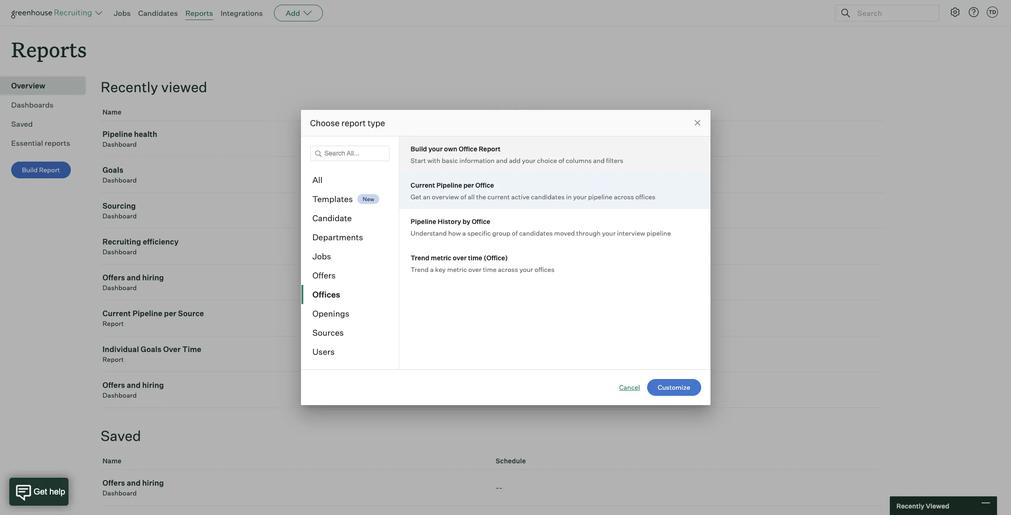 Task type: locate. For each thing, give the bounding box(es) containing it.
pm
[[538, 134, 549, 144], [542, 170, 554, 180], [542, 206, 554, 215]]

your
[[429, 145, 443, 153], [522, 157, 536, 165], [573, 193, 587, 201], [602, 229, 616, 237], [520, 266, 533, 274]]

3 hiring from the top
[[142, 479, 164, 488]]

today, for today, 1:43 pm
[[496, 134, 520, 144]]

metric right key
[[447, 266, 467, 274]]

0 horizontal spatial of
[[461, 193, 467, 201]]

report up information on the top of the page
[[479, 145, 501, 153]]

your right add
[[522, 157, 536, 165]]

a left key
[[430, 266, 434, 274]]

0 horizontal spatial offices
[[535, 266, 555, 274]]

office up specific
[[472, 218, 491, 226]]

0 vertical spatial hiring
[[142, 273, 164, 283]]

office for own
[[459, 145, 478, 153]]

of right group at the top
[[512, 229, 518, 237]]

1 vertical spatial pm
[[542, 170, 554, 180]]

candidates
[[531, 193, 565, 201], [519, 229, 553, 237]]

pipeline up overview
[[437, 181, 462, 189]]

1 today, from the top
[[496, 134, 520, 144]]

0 vertical spatial saved
[[11, 119, 33, 129]]

report inside individual goals over time report
[[103, 356, 124, 364]]

pm right 12:58
[[542, 206, 554, 215]]

0 vertical spatial name
[[103, 108, 122, 116]]

0 horizontal spatial jobs
[[114, 8, 131, 18]]

current inside current pipeline per office get an overview of all the current active candidates in your pipeline across offices
[[411, 181, 435, 189]]

active
[[512, 193, 530, 201]]

pipeline for your
[[588, 193, 613, 201]]

1 horizontal spatial viewed
[[512, 108, 535, 116]]

a inside the trend metric over time (office) trend a key metric over time across your offices
[[430, 266, 434, 274]]

1 horizontal spatial build
[[411, 145, 427, 153]]

pipeline inside pipeline history by office understand how a specific group of candidates moved through your interview pipeline
[[647, 229, 671, 237]]

today, 12:59 pm
[[496, 170, 554, 180]]

today,
[[496, 134, 520, 144], [496, 170, 520, 180], [496, 206, 520, 215]]

0 vertical spatial offices
[[636, 193, 656, 201]]

1 horizontal spatial time
[[483, 266, 497, 274]]

1 vertical spatial saved
[[101, 428, 141, 445]]

0 vertical spatial time
[[468, 254, 483, 262]]

goals
[[103, 166, 123, 175], [141, 345, 162, 354]]

0 vertical spatial per
[[464, 181, 474, 189]]

0 vertical spatial pipeline
[[588, 193, 613, 201]]

pm for today, 12:59 pm
[[542, 170, 554, 180]]

12:59
[[521, 170, 540, 180]]

2 today, from the top
[[496, 170, 520, 180]]

0 vertical spatial goals
[[103, 166, 123, 175]]

1 vertical spatial across
[[498, 266, 518, 274]]

1 vertical spatial offers and hiring dashboard
[[103, 381, 164, 400]]

overview link
[[11, 80, 82, 91]]

0 vertical spatial across
[[614, 193, 634, 201]]

recently for recently viewed
[[101, 78, 158, 96]]

1 vertical spatial jobs
[[313, 251, 331, 262]]

add
[[286, 8, 300, 18]]

candidates inside current pipeline per office get an overview of all the current active candidates in your pipeline across offices
[[531, 193, 565, 201]]

0 vertical spatial a
[[463, 229, 466, 237]]

1 vertical spatial over
[[468, 266, 482, 274]]

dashboards link
[[11, 99, 82, 111]]

cancel link
[[620, 383, 640, 393]]

office for by
[[472, 218, 491, 226]]

jobs
[[114, 8, 131, 18], [313, 251, 331, 262]]

1 horizontal spatial a
[[463, 229, 466, 237]]

viewed
[[161, 78, 207, 96], [512, 108, 535, 116]]

current for current pipeline per source
[[103, 309, 131, 318]]

1 vertical spatial office
[[476, 181, 494, 189]]

offers and hiring dashboard
[[103, 273, 164, 292], [103, 381, 164, 400], [103, 479, 164, 497]]

3 dashboard from the top
[[103, 212, 137, 220]]

0 vertical spatial today,
[[496, 134, 520, 144]]

0 horizontal spatial pipeline
[[588, 193, 613, 201]]

1 horizontal spatial pipeline
[[647, 229, 671, 237]]

of left all
[[461, 193, 467, 201]]

1 horizontal spatial jobs
[[313, 251, 331, 262]]

your down pipeline history by office understand how a specific group of candidates moved through your interview pipeline
[[520, 266, 533, 274]]

of inside current pipeline per office get an overview of all the current active candidates in your pipeline across offices
[[461, 193, 467, 201]]

over
[[453, 254, 467, 262], [468, 266, 482, 274]]

1 horizontal spatial goals
[[141, 345, 162, 354]]

pipeline up individual goals over time report on the bottom of the page
[[133, 309, 163, 318]]

pipeline
[[103, 130, 132, 139], [437, 181, 462, 189], [411, 218, 436, 226], [133, 309, 163, 318]]

time left (office)
[[468, 254, 483, 262]]

--
[[496, 483, 503, 493]]

0 horizontal spatial goals
[[103, 166, 123, 175]]

0 vertical spatial build
[[411, 145, 427, 153]]

today, for today, 12:59 pm
[[496, 170, 520, 180]]

trend left key
[[411, 266, 429, 274]]

0 vertical spatial reports
[[185, 8, 213, 18]]

type
[[368, 118, 385, 128]]

0 horizontal spatial current
[[103, 309, 131, 318]]

group
[[492, 229, 511, 237]]

reports right candidates link
[[185, 8, 213, 18]]

moved
[[554, 229, 575, 237]]

1 dashboard from the top
[[103, 140, 137, 148]]

current up the 'an'
[[411, 181, 435, 189]]

choice
[[537, 157, 557, 165]]

0 horizontal spatial viewed
[[161, 78, 207, 96]]

office inside current pipeline per office get an overview of all the current active candidates in your pipeline across offices
[[476, 181, 494, 189]]

saved link
[[11, 118, 82, 130]]

individual
[[103, 345, 139, 354]]

pipeline inside current pipeline per office get an overview of all the current active candidates in your pipeline across offices
[[588, 193, 613, 201]]

1 vertical spatial offices
[[535, 266, 555, 274]]

report inside current pipeline per source report
[[103, 320, 124, 328]]

a inside pipeline history by office understand how a specific group of candidates moved through your interview pipeline
[[463, 229, 466, 237]]

0 horizontal spatial saved
[[11, 119, 33, 129]]

1 vertical spatial today,
[[496, 170, 520, 180]]

0 horizontal spatial across
[[498, 266, 518, 274]]

your right through
[[602, 229, 616, 237]]

0 vertical spatial office
[[459, 145, 478, 153]]

report
[[342, 118, 366, 128]]

current up individual
[[103, 309, 131, 318]]

1 vertical spatial hiring
[[142, 381, 164, 390]]

own
[[444, 145, 458, 153]]

a
[[463, 229, 466, 237], [430, 266, 434, 274]]

office
[[459, 145, 478, 153], [476, 181, 494, 189], [472, 218, 491, 226]]

3 offers and hiring dashboard from the top
[[103, 479, 164, 497]]

across inside current pipeline per office get an overview of all the current active candidates in your pipeline across offices
[[614, 193, 634, 201]]

2 dashboard from the top
[[103, 176, 137, 184]]

customize button
[[647, 379, 701, 396]]

2 vertical spatial hiring
[[142, 479, 164, 488]]

2 vertical spatial pm
[[542, 206, 554, 215]]

1 vertical spatial current
[[103, 309, 131, 318]]

1 horizontal spatial of
[[512, 229, 518, 237]]

report down individual
[[103, 356, 124, 364]]

of right the choice
[[559, 157, 565, 165]]

today, for today, 12:58 pm
[[496, 206, 520, 215]]

office inside build your own office report start with basic information and add your choice of columns and filters
[[459, 145, 478, 153]]

over down "how"
[[453, 254, 467, 262]]

1 vertical spatial goals
[[141, 345, 162, 354]]

trend
[[411, 254, 430, 262], [411, 266, 429, 274]]

metric
[[431, 254, 452, 262], [447, 266, 467, 274]]

pipeline right in
[[588, 193, 613, 201]]

by
[[463, 218, 471, 226]]

reports
[[185, 8, 213, 18], [11, 35, 87, 63]]

office up information on the top of the page
[[459, 145, 478, 153]]

jobs down departments
[[313, 251, 331, 262]]

today, up build your own office report start with basic information and add your choice of columns and filters
[[496, 134, 520, 144]]

1 vertical spatial per
[[164, 309, 176, 318]]

build inside button
[[22, 166, 38, 174]]

get
[[411, 193, 422, 201]]

jobs left candidates
[[114, 8, 131, 18]]

efficiency
[[143, 237, 179, 247]]

cancel
[[620, 384, 640, 392]]

current inside current pipeline per source report
[[103, 309, 131, 318]]

over right key
[[468, 266, 482, 274]]

3 today, from the top
[[496, 206, 520, 215]]

across up interview
[[614, 193, 634, 201]]

1 horizontal spatial reports
[[185, 8, 213, 18]]

1 horizontal spatial offices
[[636, 193, 656, 201]]

metric up key
[[431, 254, 452, 262]]

a for specific
[[463, 229, 466, 237]]

recently
[[101, 78, 158, 96], [897, 502, 925, 510]]

0 horizontal spatial per
[[164, 309, 176, 318]]

0 horizontal spatial recently
[[101, 78, 158, 96]]

-
[[496, 483, 499, 493], [499, 483, 503, 493]]

goals down pipeline health dashboard
[[103, 166, 123, 175]]

pipeline
[[588, 193, 613, 201], [647, 229, 671, 237]]

time down (office)
[[483, 266, 497, 274]]

2 name from the top
[[103, 457, 122, 465]]

pipeline right interview
[[647, 229, 671, 237]]

specific
[[468, 229, 491, 237]]

greenhouse recruiting image
[[11, 7, 95, 19]]

per inside current pipeline per office get an overview of all the current active candidates in your pipeline across offices
[[464, 181, 474, 189]]

name
[[103, 108, 122, 116], [103, 457, 122, 465]]

per inside current pipeline per source report
[[164, 309, 176, 318]]

offices
[[636, 193, 656, 201], [535, 266, 555, 274]]

report down essential reports link
[[39, 166, 60, 174]]

a right "how"
[[463, 229, 466, 237]]

your up with
[[429, 145, 443, 153]]

0 vertical spatial recently
[[101, 78, 158, 96]]

2 vertical spatial offers and hiring dashboard
[[103, 479, 164, 497]]

hiring
[[142, 273, 164, 283], [142, 381, 164, 390], [142, 479, 164, 488]]

report for build your own office report
[[479, 145, 501, 153]]

dashboard inside pipeline health dashboard
[[103, 140, 137, 148]]

reports down greenhouse recruiting image
[[11, 35, 87, 63]]

2 vertical spatial today,
[[496, 206, 520, 215]]

4 dashboard from the top
[[103, 248, 137, 256]]

1 vertical spatial build
[[22, 166, 38, 174]]

build down essential
[[22, 166, 38, 174]]

1 horizontal spatial saved
[[101, 428, 141, 445]]

your right in
[[573, 193, 587, 201]]

1:43
[[521, 134, 536, 144]]

1 vertical spatial of
[[461, 193, 467, 201]]

over
[[163, 345, 181, 354]]

columns
[[566, 157, 592, 165]]

2 vertical spatial office
[[472, 218, 491, 226]]

2 hiring from the top
[[142, 381, 164, 390]]

configure image
[[950, 7, 961, 18]]

build report
[[22, 166, 60, 174]]

pipeline up understand
[[411, 218, 436, 226]]

offices up interview
[[636, 193, 656, 201]]

1 vertical spatial name
[[103, 457, 122, 465]]

build inside build your own office report start with basic information and add your choice of columns and filters
[[411, 145, 427, 153]]

essential reports
[[11, 139, 70, 148]]

today, down current
[[496, 206, 520, 215]]

0 horizontal spatial a
[[430, 266, 434, 274]]

1 hiring from the top
[[142, 273, 164, 283]]

1 vertical spatial viewed
[[512, 108, 535, 116]]

1 vertical spatial pipeline
[[647, 229, 671, 237]]

of inside pipeline history by office understand how a specific group of candidates moved through your interview pipeline
[[512, 229, 518, 237]]

recently for recently viewed
[[897, 502, 925, 510]]

0 horizontal spatial build
[[22, 166, 38, 174]]

0 vertical spatial of
[[559, 157, 565, 165]]

offices inside current pipeline per office get an overview of all the current active candidates in your pipeline across offices
[[636, 193, 656, 201]]

history
[[438, 218, 461, 226]]

report inside build your own office report start with basic information and add your choice of columns and filters
[[479, 145, 501, 153]]

and
[[496, 157, 508, 165], [593, 157, 605, 165], [127, 273, 141, 283], [127, 381, 141, 390], [127, 479, 141, 488]]

office inside pipeline history by office understand how a specific group of candidates moved through your interview pipeline
[[472, 218, 491, 226]]

1 vertical spatial recently
[[897, 502, 925, 510]]

0 vertical spatial pm
[[538, 134, 549, 144]]

across down (office)
[[498, 266, 518, 274]]

schedule
[[496, 457, 526, 465]]

choose report type dialog
[[301, 110, 711, 406]]

1 horizontal spatial current
[[411, 181, 435, 189]]

time
[[468, 254, 483, 262], [483, 266, 497, 274]]

0 vertical spatial candidates
[[531, 193, 565, 201]]

basic
[[442, 157, 458, 165]]

0 vertical spatial over
[[453, 254, 467, 262]]

per for source
[[164, 309, 176, 318]]

today, down add
[[496, 170, 520, 180]]

integrations
[[221, 8, 263, 18]]

2 vertical spatial of
[[512, 229, 518, 237]]

build up start
[[411, 145, 427, 153]]

pipeline left the health
[[103, 130, 132, 139]]

2 horizontal spatial of
[[559, 157, 565, 165]]

0 vertical spatial trend
[[411, 254, 430, 262]]

1 vertical spatial candidates
[[519, 229, 553, 237]]

0 vertical spatial viewed
[[161, 78, 207, 96]]

jobs inside choose report type dialog
[[313, 251, 331, 262]]

1 vertical spatial reports
[[11, 35, 87, 63]]

trend down understand
[[411, 254, 430, 262]]

pm right 1:43
[[538, 134, 549, 144]]

per up all
[[464, 181, 474, 189]]

1 horizontal spatial recently
[[897, 502, 925, 510]]

per left the 'source'
[[164, 309, 176, 318]]

7 dashboard from the top
[[103, 490, 137, 497]]

candidates left in
[[531, 193, 565, 201]]

goals left over
[[141, 345, 162, 354]]

1 vertical spatial a
[[430, 266, 434, 274]]

1 vertical spatial trend
[[411, 266, 429, 274]]

candidates down 12:58
[[519, 229, 553, 237]]

offices down moved
[[535, 266, 555, 274]]

pipeline inside pipeline health dashboard
[[103, 130, 132, 139]]

sourcing dashboard
[[103, 201, 137, 220]]

0 vertical spatial offers and hiring dashboard
[[103, 273, 164, 292]]

report
[[479, 145, 501, 153], [39, 166, 60, 174], [103, 320, 124, 328], [103, 356, 124, 364]]

offices inside the trend metric over time (office) trend a key metric over time across your offices
[[535, 266, 555, 274]]

pm down the choice
[[542, 170, 554, 180]]

integrations link
[[221, 8, 263, 18]]

current
[[411, 181, 435, 189], [103, 309, 131, 318]]

1 name from the top
[[103, 108, 122, 116]]

1 horizontal spatial per
[[464, 181, 474, 189]]

0 vertical spatial current
[[411, 181, 435, 189]]

(office)
[[484, 254, 508, 262]]

office up the
[[476, 181, 494, 189]]

today, 1:43 pm
[[496, 134, 549, 144]]

pm for today, 12:58 pm
[[542, 206, 554, 215]]

report up individual
[[103, 320, 124, 328]]

1 horizontal spatial across
[[614, 193, 634, 201]]



Task type: describe. For each thing, give the bounding box(es) containing it.
goals dashboard
[[103, 166, 137, 184]]

0 horizontal spatial reports
[[11, 35, 87, 63]]

recruiting
[[103, 237, 141, 247]]

current for current pipeline per office
[[411, 181, 435, 189]]

last
[[496, 108, 510, 116]]

overview
[[432, 193, 459, 201]]

today, 12:58 pm
[[496, 206, 554, 215]]

customize
[[658, 384, 691, 392]]

current pipeline per office get an overview of all the current active candidates in your pipeline across offices
[[411, 181, 656, 201]]

build for build report
[[22, 166, 38, 174]]

recruiting efficiency dashboard
[[103, 237, 179, 256]]

information
[[460, 157, 495, 165]]

report for current pipeline per source
[[103, 320, 124, 328]]

your inside current pipeline per office get an overview of all the current active candidates in your pipeline across offices
[[573, 193, 587, 201]]

Search All... text field
[[310, 146, 390, 161]]

openings
[[313, 309, 350, 319]]

in
[[566, 193, 572, 201]]

name for recently viewed
[[103, 108, 122, 116]]

choose report type
[[310, 118, 385, 128]]

2 trend from the top
[[411, 266, 429, 274]]

5 dashboard from the top
[[103, 284, 137, 292]]

1 trend from the top
[[411, 254, 430, 262]]

build for build your own office report start with basic information and add your choice of columns and filters
[[411, 145, 427, 153]]

understand
[[411, 229, 447, 237]]

dashboards
[[11, 100, 54, 110]]

pipeline for interview
[[647, 229, 671, 237]]

1 offers and hiring dashboard from the top
[[103, 273, 164, 292]]

all
[[313, 175, 323, 185]]

candidate
[[313, 213, 352, 223]]

0 vertical spatial jobs
[[114, 8, 131, 18]]

candidates
[[138, 8, 178, 18]]

users
[[313, 347, 335, 357]]

add button
[[274, 5, 323, 21]]

trend metric over time (office) trend a key metric over time across your offices
[[411, 254, 555, 274]]

health
[[134, 130, 157, 139]]

per for office
[[464, 181, 474, 189]]

the
[[476, 193, 486, 201]]

pipeline health dashboard
[[103, 130, 157, 148]]

your inside the trend metric over time (office) trend a key metric over time across your offices
[[520, 266, 533, 274]]

viewed for last viewed
[[512, 108, 535, 116]]

add
[[509, 157, 521, 165]]

dashboard inside recruiting efficiency dashboard
[[103, 248, 137, 256]]

0 horizontal spatial over
[[453, 254, 467, 262]]

0 horizontal spatial time
[[468, 254, 483, 262]]

reports link
[[185, 8, 213, 18]]

recently viewed
[[897, 502, 950, 510]]

key
[[435, 266, 446, 274]]

12:58
[[521, 206, 540, 215]]

essential reports link
[[11, 138, 82, 149]]

choose
[[310, 118, 340, 128]]

0 vertical spatial metric
[[431, 254, 452, 262]]

goals inside individual goals over time report
[[141, 345, 162, 354]]

offices
[[313, 289, 340, 300]]

last viewed
[[496, 108, 535, 116]]

1 vertical spatial metric
[[447, 266, 467, 274]]

report inside button
[[39, 166, 60, 174]]

build report button
[[11, 162, 71, 179]]

departments
[[313, 232, 363, 242]]

source
[[178, 309, 204, 318]]

sourcing
[[103, 201, 136, 211]]

1 horizontal spatial over
[[468, 266, 482, 274]]

reports
[[45, 139, 70, 148]]

pipeline inside pipeline history by office understand how a specific group of candidates moved through your interview pipeline
[[411, 218, 436, 226]]

pipeline inside current pipeline per office get an overview of all the current active candidates in your pipeline across offices
[[437, 181, 462, 189]]

individual goals over time report
[[103, 345, 201, 364]]

1 - from the left
[[496, 483, 499, 493]]

essential
[[11, 139, 43, 148]]

pipeline history by office understand how a specific group of candidates moved through your interview pipeline
[[411, 218, 671, 237]]

sources
[[313, 328, 344, 338]]

current
[[488, 193, 510, 201]]

pm for today, 1:43 pm
[[538, 134, 549, 144]]

viewed
[[926, 502, 950, 510]]

templates
[[313, 194, 353, 204]]

filters
[[606, 157, 624, 165]]

viewed for recently viewed
[[161, 78, 207, 96]]

your inside pipeline history by office understand how a specific group of candidates moved through your interview pipeline
[[602, 229, 616, 237]]

pipeline inside current pipeline per source report
[[133, 309, 163, 318]]

interview
[[617, 229, 646, 237]]

through
[[577, 229, 601, 237]]

build your own office report start with basic information and add your choice of columns and filters
[[411, 145, 624, 165]]

1 vertical spatial time
[[483, 266, 497, 274]]

across inside the trend metric over time (office) trend a key metric over time across your offices
[[498, 266, 518, 274]]

Search text field
[[855, 6, 931, 20]]

overview
[[11, 81, 45, 91]]

time
[[182, 345, 201, 354]]

2 offers and hiring dashboard from the top
[[103, 381, 164, 400]]

office for per
[[476, 181, 494, 189]]

td button
[[987, 7, 999, 18]]

of inside build your own office report start with basic information and add your choice of columns and filters
[[559, 157, 565, 165]]

candidates inside pipeline history by office understand how a specific group of candidates moved through your interview pipeline
[[519, 229, 553, 237]]

td button
[[985, 5, 1000, 20]]

with
[[428, 157, 441, 165]]

an
[[423, 193, 431, 201]]

offers inside choose report type dialog
[[313, 270, 336, 281]]

all
[[468, 193, 475, 201]]

td
[[989, 9, 997, 15]]

name for saved
[[103, 457, 122, 465]]

6 dashboard from the top
[[103, 392, 137, 400]]

2 - from the left
[[499, 483, 503, 493]]

candidates link
[[138, 8, 178, 18]]

report for individual goals over time
[[103, 356, 124, 364]]

new
[[363, 196, 374, 203]]

start
[[411, 157, 426, 165]]

jobs link
[[114, 8, 131, 18]]

how
[[448, 229, 461, 237]]

a for key
[[430, 266, 434, 274]]

recently viewed
[[101, 78, 207, 96]]

current pipeline per source report
[[103, 309, 204, 328]]

goals inside the "goals dashboard"
[[103, 166, 123, 175]]



Task type: vqa. For each thing, say whether or not it's contained in the screenshot.
second complete from the top of the page
no



